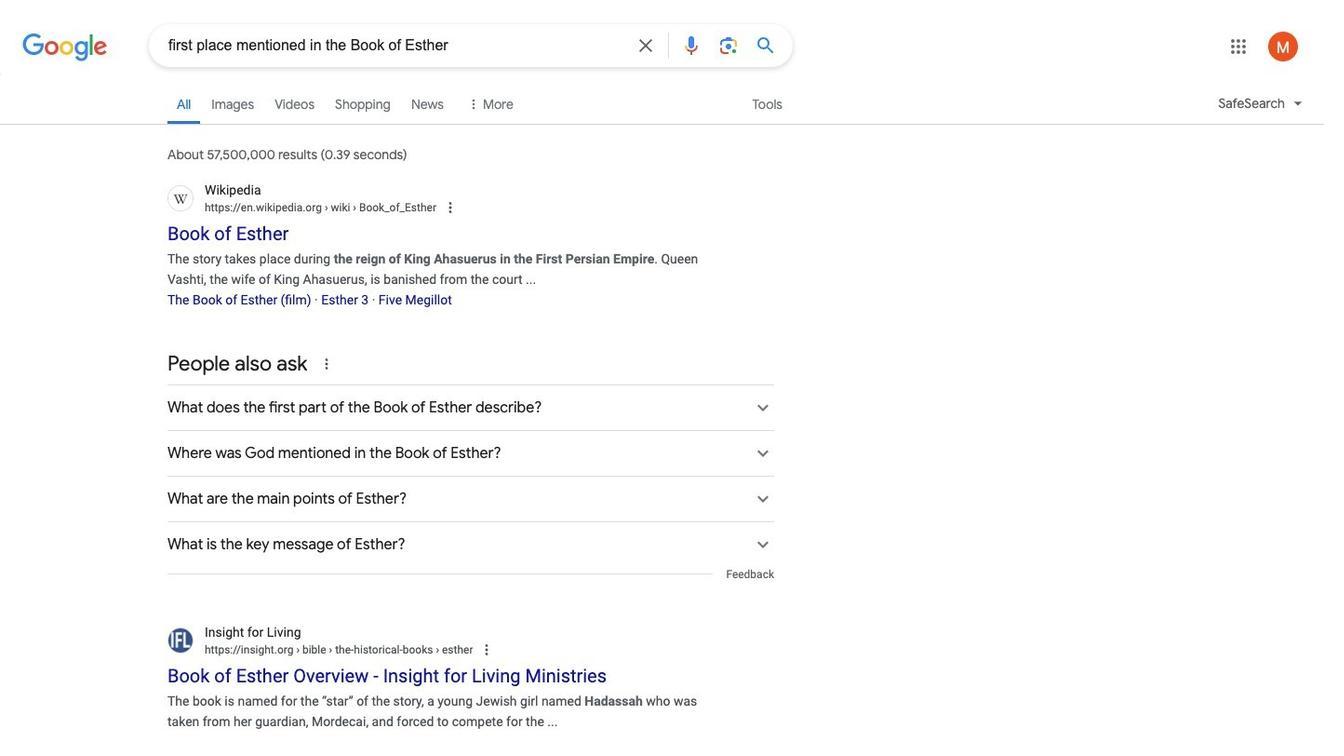 Task type: locate. For each thing, give the bounding box(es) containing it.
None text field
[[322, 201, 437, 214], [205, 641, 473, 658], [322, 201, 437, 214], [205, 641, 473, 658]]

None text field
[[205, 199, 437, 216], [294, 643, 473, 656], [205, 199, 437, 216], [294, 643, 473, 656]]

None search field
[[0, 23, 793, 67]]

Search text field
[[169, 35, 624, 59]]

search by image image
[[718, 34, 740, 57]]

navigation
[[0, 82, 1325, 135]]



Task type: describe. For each thing, give the bounding box(es) containing it.
google image
[[22, 34, 108, 61]]

search by voice image
[[681, 34, 703, 57]]



Task type: vqa. For each thing, say whether or not it's contained in the screenshot.
text box
yes



